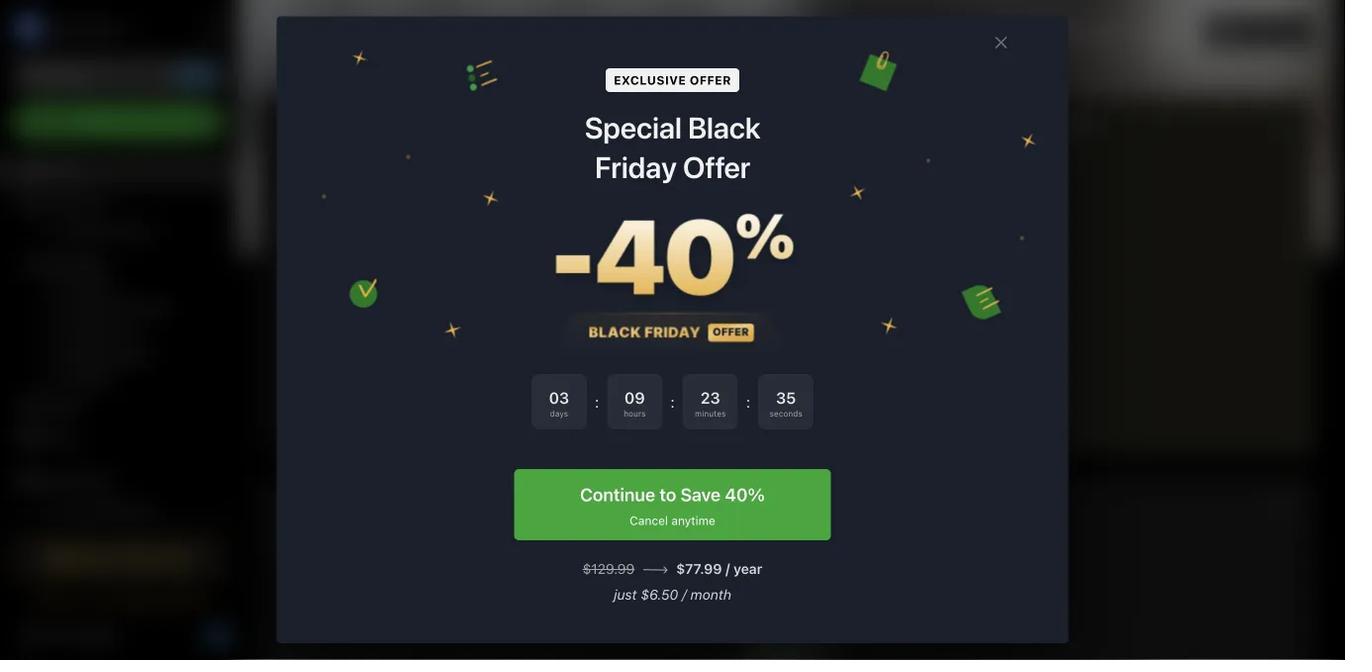 Task type: locate. For each thing, give the bounding box(es) containing it.
tab list
[[266, 146, 952, 166], [266, 526, 1310, 547]]

web clips
[[278, 526, 343, 543]]

1 tab list from the top
[[266, 146, 952, 166]]

2 down "milestones"
[[517, 294, 525, 310]]

tab list down 40%
[[266, 526, 1310, 547]]

/ right '$6.50'
[[682, 587, 687, 603]]

recent inside group
[[23, 254, 65, 269]]

tab list down special
[[266, 146, 952, 166]]

continue
[[580, 485, 656, 506]]

to left do
[[891, 201, 904, 217]]

task
[[477, 365, 507, 381], [520, 365, 549, 381], [565, 365, 594, 381], [477, 383, 507, 399]]

2 : from the left
[[671, 393, 675, 412]]

good
[[262, 20, 310, 43]]

customize button
[[1206, 16, 1314, 48]]

0 horizontal spatial recent
[[23, 254, 65, 269]]

1 vertical spatial notes
[[68, 254, 104, 269]]

0 vertical spatial the
[[295, 276, 316, 292]]

notes link
[[0, 390, 229, 422]]

hello art
[[660, 201, 718, 217]]

notes button
[[274, 113, 348, 137]]

4 left 'le...'
[[510, 383, 519, 399]]

2 tab list from the top
[[266, 526, 1310, 547]]

plate.
[[295, 294, 429, 328]]

2 horizontal spatial :
[[746, 393, 751, 412]]

friday down special
[[595, 150, 677, 185]]

the down easily
[[295, 276, 316, 292]]

continue to save 40% cancel anytime
[[580, 485, 765, 528]]

1 horizontal spatial :
[[671, 393, 675, 412]]

1 vertical spatial friday
[[112, 551, 155, 567]]

web
[[278, 526, 307, 543]]

to down 'click'
[[342, 329, 355, 346]]

the down tem
[[410, 329, 431, 346]]

background
[[321, 347, 397, 363]]

3 : from the left
[[746, 393, 751, 412]]

project plan #1 summary lululemon nike major milestones 100 sales week 1 mm/dd/yy week 2 mm/dd/yy week 3 mm/dd/yy week 4 mm/dd/yy week 5 mm/dd/yy task 1 task 2 task 3 task 4 le...
[[477, 201, 610, 399]]

0 vertical spatial 2
[[517, 294, 525, 310]]

1 vertical spatial tab list
[[266, 526, 1310, 547]]

None search field
[[26, 57, 212, 93]]

recent down notes button
[[278, 146, 323, 162]]

1 vertical spatial /
[[682, 587, 687, 603]]

week
[[477, 276, 513, 292], [477, 294, 513, 310], [477, 311, 513, 328], [477, 329, 513, 346], [477, 347, 513, 363]]

hello
[[660, 201, 694, 217]]

0 horizontal spatial friday
[[112, 551, 155, 567]]

0 vertical spatial tab list
[[266, 146, 952, 166]]

recent tab
[[278, 146, 323, 166]]

things to do button
[[826, 184, 996, 440]]

day
[[374, 258, 397, 274]]

mm/dd/yy
[[527, 276, 596, 292], [529, 294, 598, 310], [529, 311, 598, 328], [529, 329, 598, 346], [529, 347, 598, 363]]

0 vertical spatial friday
[[595, 150, 677, 185]]

0 vertical spatial year
[[320, 276, 347, 292]]

/
[[726, 561, 730, 578], [682, 587, 687, 603]]

the
[[295, 276, 316, 292], [410, 329, 431, 346]]

black inside special black friday offer
[[688, 110, 761, 145]]

mood up 'click'
[[310, 294, 346, 310]]

black friday offer button
[[16, 540, 222, 579]]

offer
[[159, 551, 192, 567]]

1
[[685, 257, 690, 271], [517, 276, 523, 292], [510, 365, 517, 381]]

to up cancel
[[660, 485, 677, 506]]

4 week from the top
[[477, 329, 513, 346]]

to inside 'my mood tracker about this template: easily chart your mood every day of the year with our dai ly mood tracker tem plate. click each square to change the cell background accordin...'
[[342, 329, 355, 346]]

1 vertical spatial year
[[734, 561, 763, 578]]

1 vertical spatial to
[[342, 329, 355, 346]]

black up in
[[71, 551, 109, 567]]

good afternoon, bob!
[[262, 20, 449, 43]]

2023
[[1145, 25, 1175, 39]]

$129.99
[[583, 561, 635, 578]]

notes inside group
[[68, 254, 104, 269]]

0 horizontal spatial black
[[71, 551, 109, 567]]

recently
[[278, 497, 349, 513]]

0 vertical spatial to
[[891, 201, 904, 217]]

2 up 03
[[553, 365, 561, 381]]

to inside button
[[891, 201, 904, 217]]

friday left offer
[[112, 551, 155, 567]]

0 horizontal spatial 3
[[517, 311, 525, 328]]

0 vertical spatial 1
[[685, 257, 690, 271]]

1 horizontal spatial recent
[[278, 146, 323, 162]]

friday
[[595, 150, 677, 185], [112, 551, 155, 567]]

notes inside button
[[278, 116, 325, 133]]

1 horizontal spatial friday
[[595, 150, 677, 185]]

to
[[891, 201, 904, 217], [342, 329, 355, 346], [660, 485, 677, 506]]

new
[[44, 113, 72, 130]]

things
[[842, 201, 887, 217]]

35 seconds
[[770, 389, 803, 419]]

0 vertical spatial recent
[[278, 146, 323, 162]]

0 horizontal spatial :
[[595, 393, 599, 412]]

anytime
[[672, 514, 716, 528]]

tree containing home
[[0, 155, 238, 660]]

tree
[[0, 155, 238, 660]]

group
[[0, 497, 229, 576]]

1 vertical spatial black
[[71, 551, 109, 567]]

: left 23 minutes
[[671, 393, 675, 412]]

shortcuts button
[[0, 187, 229, 219]]

recent notes group
[[0, 219, 229, 398]]

0 vertical spatial notes
[[278, 116, 325, 133]]

offer
[[690, 74, 732, 87]]

recently captured button
[[274, 493, 427, 517]]

tem
[[399, 294, 429, 310]]

/ right $77.99
[[726, 561, 730, 578]]

to inside "continue to save 40% cancel anytime"
[[660, 485, 677, 506]]

0 vertical spatial black
[[688, 110, 761, 145]]

nov
[[660, 257, 682, 271]]

recent for recent notes
[[23, 254, 65, 269]]

in
[[82, 595, 95, 607]]

0 horizontal spatial year
[[320, 276, 347, 292]]

21,
[[1126, 25, 1142, 39]]

black inside popup button
[[71, 551, 109, 567]]

emails tab
[[593, 526, 635, 547]]

nike
[[477, 240, 506, 256]]

notes up tasks
[[44, 398, 81, 414]]

1 vertical spatial 1
[[517, 276, 523, 292]]

2 week from the top
[[477, 294, 513, 310]]

$77.99 / year
[[677, 561, 763, 578]]

1 horizontal spatial 3
[[598, 365, 607, 381]]

year down every on the top of page
[[320, 276, 347, 292]]

4 up 5
[[517, 329, 525, 346]]

40%
[[725, 485, 765, 506]]

1 horizontal spatial the
[[410, 329, 431, 346]]

1 horizontal spatial to
[[660, 485, 677, 506]]

minutes
[[695, 410, 726, 419]]

notes up the recent tab
[[278, 116, 325, 133]]

mood down easily
[[295, 258, 331, 274]]

recent down shortcuts
[[23, 254, 65, 269]]

just
[[614, 587, 637, 603]]

cell
[[295, 347, 317, 363]]

notes down shortcuts
[[68, 254, 104, 269]]

0 vertical spatial /
[[726, 561, 730, 578]]

: left 35 seconds
[[746, 393, 751, 412]]

4
[[517, 329, 525, 346], [510, 383, 519, 399]]

year right $77.99
[[734, 561, 763, 578]]

1 vertical spatial 2
[[553, 365, 561, 381]]

black up offer
[[688, 110, 761, 145]]

: left 09 hours
[[595, 393, 599, 412]]

1 horizontal spatial black
[[688, 110, 761, 145]]

1 vertical spatial recent
[[23, 254, 65, 269]]

about
[[295, 222, 334, 239]]

2 vertical spatial to
[[660, 485, 677, 506]]

mood
[[319, 201, 356, 217]]

milestones
[[477, 258, 546, 274]]

0 horizontal spatial /
[[682, 587, 687, 603]]

2
[[517, 294, 525, 310], [553, 365, 561, 381]]

03
[[549, 389, 569, 408]]

0 horizontal spatial the
[[295, 276, 316, 292]]

click
[[335, 311, 366, 328]]

2 horizontal spatial to
[[891, 201, 904, 217]]

35
[[776, 389, 796, 408]]

november
[[1057, 25, 1123, 39]]

black
[[688, 110, 761, 145], [71, 551, 109, 567]]

easily
[[295, 240, 332, 256]]

0 horizontal spatial to
[[342, 329, 355, 346]]

0 vertical spatial mood
[[295, 258, 331, 274]]

friday inside popup button
[[112, 551, 155, 567]]

notes
[[278, 116, 325, 133], [68, 254, 104, 269], [44, 398, 81, 414]]

3
[[517, 311, 525, 328], [598, 365, 607, 381]]



Task type: vqa. For each thing, say whether or not it's contained in the screenshot.
FILTER TASKS image
no



Task type: describe. For each thing, give the bounding box(es) containing it.
captured
[[352, 497, 427, 513]]

accordin...
[[295, 365, 362, 381]]

days
[[550, 410, 568, 419]]

documents
[[436, 526, 509, 543]]

chart
[[336, 240, 369, 256]]

03 days
[[549, 389, 569, 419]]

month
[[691, 587, 732, 603]]

2 vertical spatial 1
[[510, 365, 517, 381]]

major
[[509, 240, 545, 256]]

seconds
[[770, 410, 803, 419]]

friday inside special black friday offer
[[595, 150, 677, 185]]

pad
[[1065, 117, 1092, 134]]

#1
[[561, 201, 576, 217]]

suggested tab
[[347, 146, 416, 166]]

bob!
[[408, 20, 449, 43]]

expires
[[30, 595, 78, 607]]

tasks
[[44, 430, 80, 446]]

nov 1
[[660, 257, 690, 271]]

5
[[517, 347, 525, 363]]

art
[[697, 201, 718, 217]]

new button
[[12, 104, 226, 140]]

scratch pad button
[[992, 114, 1092, 138]]

tracker
[[350, 294, 395, 310]]

23 minutes
[[695, 389, 726, 419]]

audio tab
[[533, 526, 570, 547]]

lululemon
[[542, 222, 608, 239]]

1 horizontal spatial 2
[[553, 365, 561, 381]]

0 horizontal spatial 2
[[517, 294, 525, 310]]

1 : from the left
[[595, 393, 599, 412]]

do
[[908, 201, 925, 217]]

23
[[701, 389, 721, 408]]

web clips tab
[[278, 526, 343, 547]]

tab list containing web clips
[[266, 526, 1310, 547]]

recent for recent
[[278, 146, 323, 162]]

home
[[44, 163, 81, 179]]

1 vertical spatial the
[[410, 329, 431, 346]]

tracker
[[360, 201, 410, 217]]

afternoon,
[[315, 20, 404, 43]]

recently captured
[[278, 497, 427, 513]]

year inside 'my mood tracker about this template: easily chart your mood every day of the year with our dai ly mood tracker tem plate. click each square to change the cell background accordin...'
[[320, 276, 347, 292]]

customize
[[1241, 23, 1306, 38]]

home link
[[0, 155, 238, 187]]

expand notebooks image
[[5, 473, 21, 489]]

with
[[351, 276, 378, 292]]

notebooks link
[[0, 465, 229, 497]]

thumbnail image
[[644, 332, 814, 440]]

ly
[[295, 276, 432, 310]]

exclusive
[[614, 74, 687, 87]]

expires in 03d:09h:23m:35s
[[30, 595, 207, 607]]

notebooks
[[45, 473, 114, 489]]

Search text field
[[26, 57, 212, 93]]

offer
[[683, 150, 751, 185]]

1 horizontal spatial year
[[734, 561, 763, 578]]

0 vertical spatial 3
[[517, 311, 525, 328]]

recent notes
[[23, 254, 104, 269]]

our
[[381, 276, 402, 292]]

plan
[[528, 201, 557, 217]]

1 week from the top
[[477, 276, 513, 292]]

tab list containing recent
[[266, 146, 952, 166]]

this
[[337, 222, 361, 239]]

every
[[335, 258, 370, 274]]

3 week from the top
[[477, 311, 513, 328]]

clips
[[311, 526, 343, 543]]

03d:09h:23m:35s
[[98, 595, 207, 607]]

5 week from the top
[[477, 347, 513, 363]]

documents tab
[[436, 526, 509, 547]]

to for things
[[891, 201, 904, 217]]

my mood tracker about this template: easily chart your mood every day of the year with our dai ly mood tracker tem plate. click each square to change the cell background accordin...
[[295, 201, 432, 381]]

settings image
[[202, 16, 226, 40]]

09
[[625, 389, 645, 408]]

of
[[401, 258, 414, 274]]

0 vertical spatial 4
[[517, 329, 525, 346]]

Start writing… text field
[[996, 148, 1312, 437]]

tasks button
[[0, 422, 229, 454]]

tuesday,
[[997, 25, 1054, 39]]

suggested
[[347, 146, 416, 162]]

just $6.50 / month
[[614, 587, 732, 603]]

1 vertical spatial mood
[[310, 294, 346, 310]]

black friday offer
[[71, 551, 192, 567]]

summary
[[477, 222, 538, 239]]

1 vertical spatial 3
[[598, 365, 607, 381]]

shortcuts
[[45, 195, 107, 211]]

1 vertical spatial 4
[[510, 383, 519, 399]]

each
[[370, 311, 401, 328]]

exclusive offer
[[614, 74, 732, 87]]

my
[[295, 201, 315, 217]]

change
[[359, 329, 406, 346]]

dai
[[406, 276, 432, 292]]

template:
[[364, 222, 424, 239]]

2 vertical spatial notes
[[44, 398, 81, 414]]

cancel
[[630, 514, 668, 528]]

100
[[550, 258, 574, 274]]

to for continue
[[660, 485, 677, 506]]

09 hours
[[624, 389, 646, 419]]

square
[[295, 329, 339, 346]]

sales
[[577, 258, 610, 274]]

1 horizontal spatial /
[[726, 561, 730, 578]]

audio
[[533, 526, 570, 543]]

your
[[373, 240, 401, 256]]

things to do
[[842, 201, 925, 217]]

$6.50
[[641, 587, 678, 603]]



